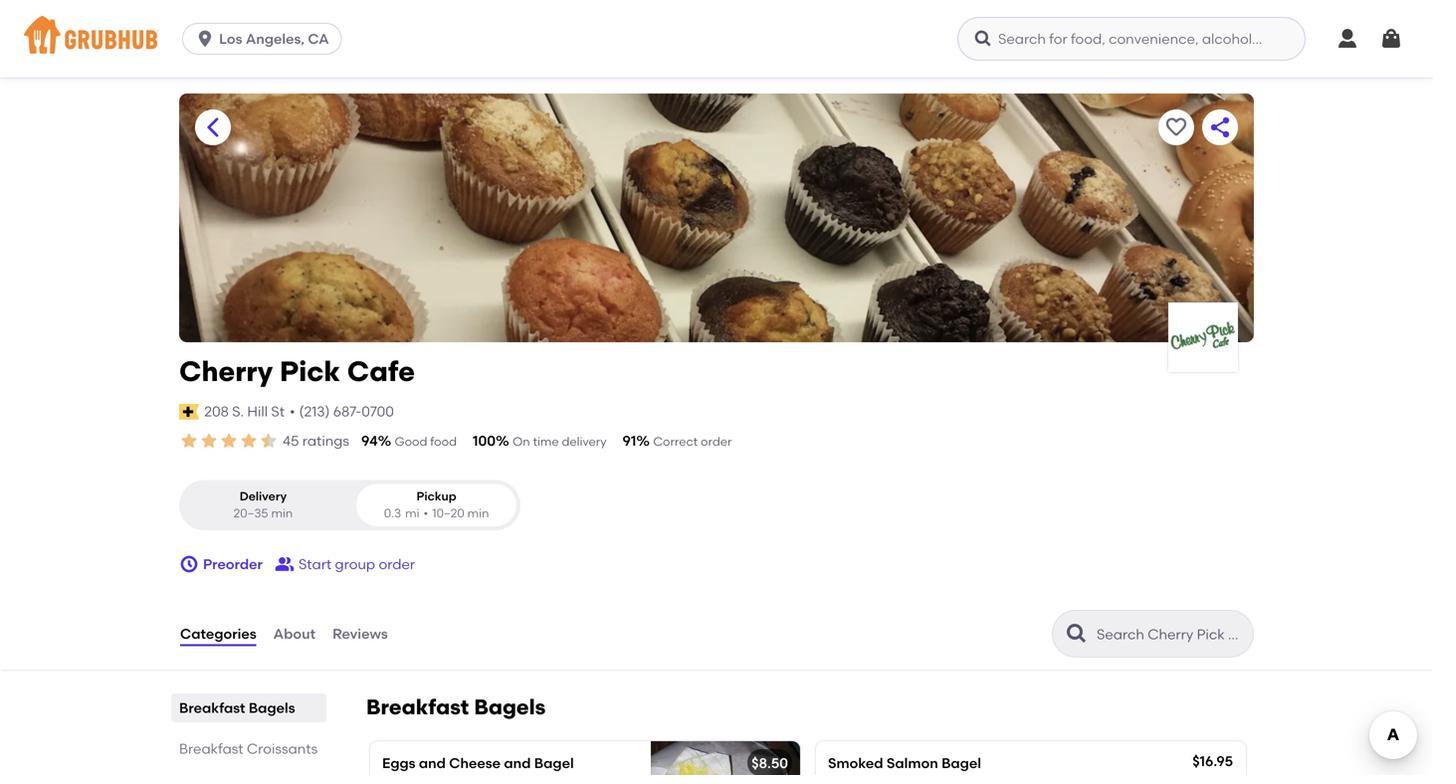 Task type: describe. For each thing, give the bounding box(es) containing it.
cherry pick cafe
[[179, 355, 415, 388]]

good
[[395, 434, 427, 449]]

preorder button
[[179, 546, 263, 582]]

smoked
[[828, 755, 883, 772]]

categories button
[[179, 598, 257, 670]]

mi
[[405, 506, 420, 521]]

start group order
[[299, 556, 415, 573]]

0.3
[[384, 506, 401, 521]]

• (213) 687-0700
[[290, 403, 394, 420]]

group
[[335, 556, 375, 573]]

delivery
[[562, 434, 607, 449]]

breakfast up breakfast croissants
[[179, 700, 245, 717]]

reviews button
[[331, 598, 389, 670]]

smoked salmon bagel
[[828, 755, 981, 772]]

reviews
[[332, 625, 388, 642]]

0 vertical spatial •
[[290, 403, 295, 420]]

categories
[[180, 625, 256, 642]]

2 horizontal spatial svg image
[[1379, 27, 1403, 51]]

10–20
[[432, 506, 465, 521]]

eggs and cheese and bagel
[[382, 755, 574, 772]]

good food
[[395, 434, 457, 449]]

eggs
[[382, 755, 416, 772]]

main navigation navigation
[[0, 0, 1433, 78]]

option group containing delivery 20–35 min
[[179, 480, 520, 531]]

45 ratings
[[283, 432, 349, 449]]

correct order
[[653, 434, 732, 449]]

food
[[430, 434, 457, 449]]

on time delivery
[[513, 434, 607, 449]]

breakfast up eggs
[[366, 695, 469, 720]]

los angeles, ca button
[[182, 23, 350, 55]]

svg image inside preorder button
[[179, 554, 199, 574]]

Search Cherry Pick Cafe search field
[[1095, 625, 1247, 644]]

about button
[[272, 598, 317, 670]]

208 s. hill st
[[204, 403, 285, 420]]

Search for food, convenience, alcohol... search field
[[957, 17, 1306, 61]]

breakfast left croissants
[[179, 741, 243, 757]]

cherry pick cafe logo image
[[1168, 303, 1238, 372]]

caret left icon image
[[201, 115, 225, 139]]

cherry
[[179, 355, 273, 388]]

45
[[283, 432, 299, 449]]

91
[[623, 432, 636, 449]]

los angeles, ca
[[219, 30, 329, 47]]

start group order button
[[275, 546, 415, 582]]

(213) 687-0700 button
[[299, 402, 394, 422]]

687-
[[333, 403, 362, 420]]

delivery
[[240, 489, 287, 503]]

0700
[[362, 403, 394, 420]]

$16.95
[[1192, 753, 1233, 770]]

about
[[273, 625, 316, 642]]

ca
[[308, 30, 329, 47]]

s.
[[232, 403, 244, 420]]

1 horizontal spatial bagels
[[474, 695, 546, 720]]

svg image inside los angeles, ca button
[[195, 29, 215, 49]]

94
[[361, 432, 378, 449]]

cafe
[[347, 355, 415, 388]]

preorder
[[203, 556, 263, 573]]

save this restaurant button
[[1158, 109, 1194, 145]]

2 and from the left
[[504, 755, 531, 772]]

time
[[533, 434, 559, 449]]

1 horizontal spatial breakfast bagels
[[366, 695, 546, 720]]

angeles,
[[246, 30, 304, 47]]

100
[[473, 432, 496, 449]]

min inside pickup 0.3 mi • 10–20 min
[[467, 506, 489, 521]]



Task type: locate. For each thing, give the bounding box(es) containing it.
1 horizontal spatial svg image
[[973, 29, 993, 49]]

breakfast croissants
[[179, 741, 318, 757]]

1 vertical spatial svg image
[[179, 554, 199, 574]]

order inside start group order button
[[379, 556, 415, 573]]

min down delivery at left
[[271, 506, 293, 521]]

salmon
[[887, 755, 938, 772]]

people icon image
[[275, 554, 295, 574]]

1 vertical spatial •
[[423, 506, 428, 521]]

0 vertical spatial order
[[701, 434, 732, 449]]

order right group at the left bottom of the page
[[379, 556, 415, 573]]

208
[[204, 403, 229, 420]]

bagel right cheese
[[534, 755, 574, 772]]

(213)
[[299, 403, 330, 420]]

pick
[[280, 355, 340, 388]]

1 and from the left
[[419, 755, 446, 772]]

0 horizontal spatial breakfast bagels
[[179, 700, 295, 717]]

bagels up the eggs and cheese and bagel
[[474, 695, 546, 720]]

order right 'correct'
[[701, 434, 732, 449]]

svg image
[[1336, 27, 1359, 51], [1379, 27, 1403, 51], [195, 29, 215, 49]]

• right mi
[[423, 506, 428, 521]]

option group
[[179, 480, 520, 531]]

1 bagel from the left
[[534, 755, 574, 772]]

svg image inside main navigation navigation
[[973, 29, 993, 49]]

st
[[271, 403, 285, 420]]

bagel
[[534, 755, 574, 772], [942, 755, 981, 772]]

1 horizontal spatial svg image
[[1336, 27, 1359, 51]]

0 horizontal spatial order
[[379, 556, 415, 573]]

breakfast bagels
[[366, 695, 546, 720], [179, 700, 295, 717]]

and right eggs
[[419, 755, 446, 772]]

breakfast
[[366, 695, 469, 720], [179, 700, 245, 717], [179, 741, 243, 757]]

svg image
[[973, 29, 993, 49], [179, 554, 199, 574]]

• inside pickup 0.3 mi • 10–20 min
[[423, 506, 428, 521]]

min inside delivery 20–35 min
[[271, 506, 293, 521]]

1 min from the left
[[271, 506, 293, 521]]

save this restaurant image
[[1164, 115, 1188, 139]]

breakfast bagels up breakfast croissants
[[179, 700, 295, 717]]

subscription pass image
[[179, 404, 199, 420]]

0 horizontal spatial svg image
[[195, 29, 215, 49]]

1 horizontal spatial •
[[423, 506, 428, 521]]

0 horizontal spatial and
[[419, 755, 446, 772]]

0 horizontal spatial •
[[290, 403, 295, 420]]

min right 10–20
[[467, 506, 489, 521]]

cheese
[[449, 755, 501, 772]]

on
[[513, 434, 530, 449]]

breakfast bagels up cheese
[[366, 695, 546, 720]]

0 vertical spatial svg image
[[973, 29, 993, 49]]

star icon image
[[179, 431, 199, 451], [199, 431, 219, 451], [219, 431, 239, 451], [239, 431, 259, 451], [259, 431, 279, 451], [259, 431, 279, 451]]

2 min from the left
[[467, 506, 489, 521]]

eggs and cheese and bagel image
[[651, 742, 800, 775]]

and
[[419, 755, 446, 772], [504, 755, 531, 772]]

1 vertical spatial order
[[379, 556, 415, 573]]

hill
[[247, 403, 268, 420]]

0 horizontal spatial svg image
[[179, 554, 199, 574]]

bagel right salmon on the bottom right
[[942, 755, 981, 772]]

$8.50
[[751, 755, 788, 772]]

0 horizontal spatial bagels
[[249, 700, 295, 717]]

croissants
[[247, 741, 318, 757]]

0 horizontal spatial min
[[271, 506, 293, 521]]

correct
[[653, 434, 698, 449]]

bagels up croissants
[[249, 700, 295, 717]]

los
[[219, 30, 242, 47]]

208 s. hill st button
[[203, 401, 286, 423]]

bagels
[[474, 695, 546, 720], [249, 700, 295, 717]]

0 horizontal spatial bagel
[[534, 755, 574, 772]]

share icon image
[[1208, 115, 1232, 139]]

min
[[271, 506, 293, 521], [467, 506, 489, 521]]

search icon image
[[1065, 622, 1089, 646]]

1 horizontal spatial min
[[467, 506, 489, 521]]

start
[[299, 556, 332, 573]]

pickup 0.3 mi • 10–20 min
[[384, 489, 489, 521]]

1 horizontal spatial and
[[504, 755, 531, 772]]

1 horizontal spatial bagel
[[942, 755, 981, 772]]

ratings
[[302, 432, 349, 449]]

•
[[290, 403, 295, 420], [423, 506, 428, 521]]

2 bagel from the left
[[942, 755, 981, 772]]

delivery 20–35 min
[[233, 489, 293, 521]]

and right cheese
[[504, 755, 531, 772]]

order
[[701, 434, 732, 449], [379, 556, 415, 573]]

• right the st
[[290, 403, 295, 420]]

1 horizontal spatial order
[[701, 434, 732, 449]]

20–35
[[233, 506, 268, 521]]

pickup
[[416, 489, 457, 503]]



Task type: vqa. For each thing, say whether or not it's contained in the screenshot.
2nd '$1.99'
no



